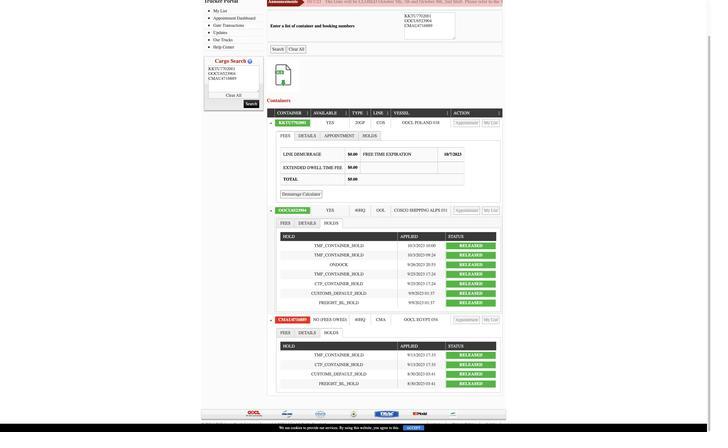 Task type: locate. For each thing, give the bounding box(es) containing it.
10/3/2023 up 9/26/2023
[[408, 253, 425, 258]]

0 vertical spatial 10/3/2023
[[408, 243, 425, 248]]

1 cell from the top
[[451, 118, 503, 128]]

customs_default_hold
[[312, 291, 367, 296], [312, 372, 367, 377]]

tmf_container_hold cell for 9/25/2023 17:24
[[281, 270, 398, 279]]

9/25/2023 17:24
[[408, 272, 436, 277], [408, 282, 436, 286]]

1 hold from the top
[[283, 234, 295, 239]]

1 released from the top
[[460, 243, 483, 248]]

0 vertical spatial grid
[[281, 232, 497, 308]]

hold link for tmf_container_hold
[[283, 232, 298, 241]]

1 vertical spatial details tab
[[295, 219, 321, 228]]

details up 'demurrage'
[[299, 133, 316, 138]]

9/13/2023 17:33
[[408, 353, 436, 358], [408, 362, 436, 367]]

reserved.
[[312, 422, 327, 427]]

status for 9/13/2023 17:33
[[449, 344, 464, 349]]

2 vertical spatial details tab
[[295, 328, 321, 338]]

and
[[315, 24, 322, 28]]

1 vertical spatial cell
[[451, 205, 503, 216]]

9/9/2023 01:37 for customs_default_hold
[[409, 291, 435, 296]]

4 tmf_container_hold from the top
[[315, 353, 364, 358]]

time right free
[[375, 152, 386, 157]]

10 released cell from the top
[[446, 370, 497, 379]]

40hq right owed)
[[355, 318, 366, 322]]

oocl egypt 054 cell
[[391, 315, 451, 326]]

1 9/13/2023 17:33 from the top
[[408, 353, 436, 358]]

tmf_container_hold
[[315, 243, 364, 248], [315, 253, 364, 258], [315, 272, 364, 277], [315, 353, 364, 358]]

1 customs_default_hold cell from the top
[[281, 289, 398, 298]]

1 vertical spatial 9/25/2023 17:24
[[408, 282, 436, 286]]

fees down kktu7702001 'cell'
[[281, 133, 291, 138]]

yes for kktu7702001
[[326, 120, 335, 125]]

details
[[299, 133, 316, 138], [299, 221, 316, 226], [299, 331, 316, 335]]

0 vertical spatial 01:37
[[425, 291, 435, 296]]

2 9/13/2023 17:33 from the top
[[408, 362, 436, 367]]

0 vertical spatial 9/13/2023 17:33
[[408, 353, 436, 358]]

edit column settings image inside action column header
[[498, 111, 502, 116]]

3 $0.00 from the top
[[348, 177, 358, 182]]

1 horizontal spatial line
[[374, 111, 384, 116]]

yes cell
[[311, 118, 350, 128], [311, 205, 350, 216]]

1 vertical spatial hold
[[283, 344, 295, 349]]

1 9/25/2023 17:24 cell from the top
[[398, 270, 446, 279]]

(lbct
[[274, 422, 285, 427]]

01:37
[[425, 291, 435, 296], [425, 301, 435, 305]]

8/30/2023 03:41
[[408, 372, 436, 377], [408, 382, 436, 386]]

row group
[[267, 118, 503, 396], [281, 241, 497, 308], [281, 351, 497, 389]]

0 vertical spatial line
[[374, 111, 384, 116]]

enter
[[271, 24, 281, 28]]

1 9/9/2023 01:37 cell from the top
[[398, 289, 446, 298]]

1 vertical spatial details
[[299, 221, 316, 226]]

1 ctf_container_hold cell from the top
[[281, 279, 398, 289]]

freight_bl_hold
[[319, 301, 359, 305], [319, 382, 359, 386]]

9/9/2023 01:37 cell for customs_default_hold
[[398, 289, 446, 298]]

8/30/2023 03:41 cell
[[398, 370, 446, 379], [398, 379, 446, 389]]

oocl left egypt
[[405, 318, 416, 322]]

applied link for 10/3/2023 10:00
[[401, 232, 421, 241]]

1 vertical spatial applied link
[[401, 342, 421, 351]]

2 tmf_container_hold cell from the top
[[281, 251, 398, 260]]

1 vertical spatial freight_bl_hold cell
[[281, 379, 398, 389]]

2 customs_default_hold cell from the top
[[281, 370, 398, 379]]

row group for 10/3/2023 10:00's applied "link"
[[281, 241, 497, 308]]

customs_default_hold cell
[[281, 289, 398, 298], [281, 370, 398, 379]]

tree grid containing container
[[267, 109, 503, 396]]

1 vertical spatial holds
[[325, 221, 339, 226]]

fees tab down cmau4716889 cell
[[277, 328, 295, 338]]

fees tab down oocu6523904 cell
[[277, 219, 295, 228]]

cma cell
[[371, 315, 391, 326]]

1 9/13/2023 from the top
[[408, 353, 425, 358]]

1 applied link from the top
[[401, 232, 421, 241]]

9/25/2023 17:24 cell down the 9/26/2023 20:53
[[398, 270, 446, 279]]

2 yes from the top
[[326, 208, 335, 213]]

1 vertical spatial 03:41
[[426, 382, 436, 386]]

0 vertical spatial 40hq cell
[[350, 205, 371, 216]]

tmf_container_hold cell
[[281, 241, 398, 251], [281, 251, 398, 260], [281, 270, 398, 279], [281, 351, 398, 360]]

5 edit column settings image from the left
[[498, 111, 502, 116]]

1 to from the left
[[304, 426, 307, 430]]

2 vertical spatial cell
[[451, 315, 503, 326]]

40hq cell right owed)
[[350, 315, 371, 326]]

status link for 9/13/2023 17:33
[[449, 342, 467, 351]]

9/9/2023 01:37
[[409, 291, 435, 296], [409, 301, 435, 305]]

2 03:41 from the top
[[426, 382, 436, 386]]

ctf_container_hold cell for 9/25/2023 17:24
[[281, 279, 398, 289]]

yes for oocu6523904
[[326, 208, 335, 213]]

1 released cell from the top
[[446, 241, 497, 251]]

to
[[304, 426, 307, 430], [390, 426, 392, 430]]

details for tmf_container_hold
[[299, 221, 316, 226]]

hold link
[[283, 232, 298, 241], [283, 342, 298, 351]]

tmf_container_hold cell for 10/3/2023 10:00
[[281, 241, 398, 251]]

cell
[[451, 118, 503, 128], [451, 205, 503, 216], [451, 315, 503, 326]]

9/26/2023
[[408, 262, 425, 267]]

of
[[292, 24, 296, 28]]

1 customs_default_hold from the top
[[312, 291, 367, 296]]

our
[[320, 426, 325, 430]]

1 ctf_container_hold from the top
[[315, 282, 364, 286]]

1 vertical spatial fees tab
[[277, 219, 295, 228]]

1 freight_bl_hold cell from the top
[[281, 298, 398, 308]]

2 8/30/2023 03:41 cell from the top
[[398, 379, 446, 389]]

1 freight_bl_hold from the top
[[319, 301, 359, 305]]

4 edit column settings image from the left
[[386, 111, 391, 116]]

1 vertical spatial 8/30/2023 03:41
[[408, 382, 436, 386]]

8/30/2023
[[408, 372, 425, 377], [408, 382, 425, 386]]

1 03:41 from the top
[[426, 372, 436, 377]]

oocu6523904
[[279, 208, 307, 213]]

2 fees tab from the top
[[277, 219, 295, 228]]

cargo
[[215, 58, 230, 64]]

fees tab for tmf_container_hold
[[277, 219, 295, 228]]

ctf_container_hold cell
[[281, 279, 398, 289], [281, 360, 398, 370]]

details tab down no
[[295, 328, 321, 338]]

edit column settings image inside line column header
[[386, 111, 391, 116]]

1 hold link from the top
[[283, 232, 298, 241]]

1 tmf_container_hold cell from the top
[[281, 241, 398, 251]]

oocl poland 038 cell
[[391, 118, 451, 128]]

17:24 for tmf_container_hold
[[426, 272, 436, 277]]

9/25/2023
[[408, 272, 425, 277], [408, 282, 425, 286]]

1 vertical spatial customs_default_hold cell
[[281, 370, 398, 379]]

freight_bl_hold cell
[[281, 298, 398, 308], [281, 379, 398, 389]]

details tab down oocu6523904 cell
[[295, 219, 321, 228]]

2 applied link from the top
[[401, 342, 421, 351]]

2 edit column settings image from the left
[[345, 111, 349, 116]]

0 vertical spatial oocl
[[403, 120, 414, 125]]

2 9/9/2023 01:37 from the top
[[409, 301, 435, 305]]

line
[[374, 111, 384, 116], [284, 152, 293, 157]]

$0.00 for demurrage
[[348, 152, 358, 157]]

9/13/2023 17:33 cell
[[398, 351, 446, 360], [398, 360, 446, 370]]

20:53
[[426, 262, 436, 267]]

details for ctf_container_hold
[[299, 331, 316, 335]]

1 vertical spatial applied
[[401, 344, 418, 349]]

you
[[374, 426, 380, 430]]

fees for ctf_container_hold
[[281, 331, 291, 335]]

fees tab down kktu7702001 'cell'
[[277, 131, 295, 141]]

fees tab for ctf_container_hold
[[277, 328, 295, 338]]

1 9/25/2023 17:24 from the top
[[408, 272, 436, 277]]

5 released cell from the top
[[446, 279, 497, 289]]

0 vertical spatial 8/30/2023 03:41
[[408, 372, 436, 377]]

kktu7702001 cell
[[275, 118, 311, 128]]

2 vertical spatial details
[[299, 331, 316, 335]]

1 9/25/2023 from the top
[[408, 272, 425, 277]]

ctf_container_hold
[[315, 282, 364, 286], [315, 362, 364, 367]]

1 vertical spatial hold link
[[283, 342, 298, 351]]

status link
[[449, 232, 467, 241], [449, 342, 467, 351]]

1 vertical spatial freight_bl_hold
[[319, 382, 359, 386]]

by
[[340, 426, 344, 430]]

edit column settings image inside container column header
[[306, 111, 310, 116]]

11 released cell from the top
[[446, 379, 497, 389]]

menu bar containing my list
[[204, 8, 266, 51]]

0 vertical spatial 9/25/2023
[[408, 272, 425, 277]]

8/30/2023 03:41 cell for freight_bl_hold
[[398, 379, 446, 389]]

poland
[[415, 120, 433, 125]]

clear all button
[[208, 92, 259, 99]]

7 released from the top
[[460, 301, 483, 305]]

cell for oocl egypt 054
[[451, 315, 503, 326]]

2 40hq cell from the top
[[350, 315, 371, 326]]

40hq cell
[[350, 205, 371, 216], [350, 315, 371, 326]]

2 details tab from the top
[[295, 219, 321, 228]]

17:33
[[426, 353, 436, 358], [426, 362, 436, 367]]

0 vertical spatial 17:33
[[426, 353, 436, 358]]

1 vertical spatial ctf_container_hold
[[315, 362, 364, 367]]

hold down cmau4716889 cell
[[283, 344, 295, 349]]

2 hold from the top
[[283, 344, 295, 349]]

line inside tab list
[[284, 152, 293, 157]]

0 vertical spatial yes
[[326, 120, 335, 125]]

0 vertical spatial 03:41
[[426, 372, 436, 377]]

hold link down cmau4716889 cell
[[283, 342, 298, 351]]

1 vertical spatial 40hq
[[355, 318, 366, 322]]

9/13/2023 for ctf_container_hold
[[408, 362, 425, 367]]

2 vertical spatial fees tab
[[277, 328, 295, 338]]

1 9/9/2023 01:37 from the top
[[409, 291, 435, 296]]

0 vertical spatial details tab
[[295, 131, 321, 140]]

8/30/2023 03:41 cell for customs_default_hold
[[398, 370, 446, 379]]

1 edit column settings image from the left
[[306, 111, 310, 116]]

released cell
[[446, 241, 497, 251], [446, 251, 497, 260], [446, 260, 497, 270], [446, 270, 497, 279], [446, 279, 497, 289], [446, 289, 497, 298], [446, 298, 497, 308], [446, 351, 497, 360], [446, 360, 497, 370], [446, 370, 497, 379], [446, 379, 497, 389]]

40hq cell for cma
[[350, 315, 371, 326]]

0 vertical spatial 9/13/2023
[[408, 353, 425, 358]]

1 vertical spatial tab list
[[275, 217, 502, 314]]

2 $0.00 from the top
[[348, 165, 358, 170]]

09:24
[[426, 253, 436, 258]]

details tab for ctf_container_hold
[[295, 328, 321, 338]]

40hq cell left ool
[[350, 205, 371, 216]]

1 8/30/2023 03:41 cell from the top
[[398, 370, 446, 379]]

location link
[[428, 422, 441, 427]]

1 vertical spatial 01:37
[[425, 301, 435, 305]]

1 vertical spatial 9/13/2023 17:33
[[408, 362, 436, 367]]

provide
[[308, 426, 319, 430]]

time
[[375, 152, 386, 157], [323, 165, 334, 170]]

0 vertical spatial yes cell
[[311, 118, 350, 128]]

1 8/30/2023 from the top
[[408, 372, 425, 377]]

hold for tmf_container_hold
[[283, 234, 295, 239]]

0 vertical spatial 40hq
[[355, 208, 366, 213]]

details down no
[[299, 331, 316, 335]]

None submit
[[271, 45, 286, 53], [244, 100, 259, 108], [271, 45, 286, 53], [244, 100, 259, 108]]

1 vertical spatial 40hq cell
[[350, 315, 371, 326]]

2 vertical spatial holds tab
[[320, 328, 343, 338]]

6 released cell from the top
[[446, 289, 497, 298]]

2 40hq from the top
[[355, 318, 366, 322]]

yes cell for kktu7702001
[[311, 118, 350, 128]]

clear all
[[226, 93, 242, 98]]

oocl for oocl poland 038
[[403, 120, 414, 125]]

2 17:24 from the top
[[426, 282, 436, 286]]

available column header
[[311, 109, 350, 118]]

vessel link
[[394, 109, 413, 117]]

9/25/2023 17:24 cell
[[398, 270, 446, 279], [398, 279, 446, 289]]

released
[[460, 243, 483, 248], [460, 253, 483, 258], [460, 262, 483, 267], [460, 272, 483, 277], [460, 282, 483, 286], [460, 291, 483, 296], [460, 301, 483, 305], [460, 353, 483, 358], [460, 362, 483, 367], [460, 372, 483, 377], [460, 382, 483, 386]]

2 freight_bl_hold cell from the top
[[281, 379, 398, 389]]

0 vertical spatial tab list
[[275, 130, 502, 204]]

1 9/9/2023 from the top
[[409, 291, 424, 296]]

1 17:24 from the top
[[426, 272, 436, 277]]

all inside button
[[236, 93, 242, 98]]

dashboard
[[237, 16, 256, 21]]

line inside column header
[[374, 111, 384, 116]]

tree grid
[[267, 109, 503, 396]]

0 vertical spatial 9/9/2023
[[409, 291, 424, 296]]

0 vertical spatial freight_bl_hold cell
[[281, 298, 398, 308]]

rights
[[302, 422, 312, 427]]

01:37 for freight_bl_hold
[[425, 301, 435, 305]]

2 9/25/2023 from the top
[[408, 282, 425, 286]]

2 cell from the top
[[451, 205, 503, 216]]

0 vertical spatial 9/9/2023 01:37
[[409, 291, 435, 296]]

2 9/25/2023 17:24 cell from the top
[[398, 279, 446, 289]]

fees down oocu6523904 cell
[[281, 221, 291, 226]]

1 vertical spatial grid
[[281, 342, 497, 389]]

3 edit column settings image from the left
[[366, 111, 370, 116]]

1 vertical spatial 10/3/2023
[[408, 253, 425, 258]]

row containing cmau4716889
[[267, 315, 503, 326]]

10/3/2023 up 10/3/2023 09:24
[[408, 243, 425, 248]]

location
[[428, 422, 441, 427]]

9/26/2023 20:53
[[408, 262, 436, 267]]

0 vertical spatial customs_default_hold cell
[[281, 289, 398, 298]]

0 vertical spatial applied
[[401, 234, 418, 239]]

terminal
[[260, 422, 273, 427]]

1 vertical spatial fees
[[281, 221, 291, 226]]

9/25/2023 17:24 for ctf_container_hold
[[408, 282, 436, 286]]

1 vertical spatial all
[[296, 422, 301, 427]]

0 vertical spatial all
[[236, 93, 242, 98]]

2 tmf_container_hold from the top
[[315, 253, 364, 258]]

17:24
[[426, 272, 436, 277], [426, 282, 436, 286]]

9/13/2023 17:33 cell for ctf_container_hold
[[398, 360, 446, 370]]

2 status link from the top
[[449, 342, 467, 351]]

3 fees tab from the top
[[277, 328, 295, 338]]

2 vertical spatial $0.00
[[348, 177, 358, 182]]

2 vertical spatial fees
[[281, 331, 291, 335]]

legal
[[487, 422, 495, 427]]

all right clear
[[236, 93, 242, 98]]

line for line demurrage
[[284, 152, 293, 157]]

hold
[[283, 234, 295, 239], [283, 344, 295, 349]]

details tab up 'demurrage'
[[295, 131, 321, 140]]

policy
[[465, 422, 475, 427]]

row containing oocu6523904
[[267, 205, 503, 216]]

1 vertical spatial ctf_container_hold cell
[[281, 360, 398, 370]]

1 vertical spatial 9/25/2023
[[408, 282, 425, 286]]

03:41
[[426, 372, 436, 377], [426, 382, 436, 386]]

line up extended
[[284, 152, 293, 157]]

9/13/2023 17:33 for ctf_container_hold
[[408, 362, 436, 367]]

1 vertical spatial status link
[[449, 342, 467, 351]]

we use cookies to provide our services. by using this website, you agree to this.
[[279, 426, 400, 430]]

8/30/2023 03:41 for customs_default_hold
[[408, 372, 436, 377]]

line for line
[[374, 111, 384, 116]]

freight_bl_hold for 8/30/2023 03:41
[[319, 382, 359, 386]]

fees
[[281, 133, 291, 138], [281, 221, 291, 226], [281, 331, 291, 335]]

1 horizontal spatial to
[[390, 426, 392, 430]]

no (fees owed) cell
[[311, 315, 350, 326]]

hold down oocu6523904 cell
[[283, 234, 295, 239]]

edit column settings image
[[306, 111, 310, 116], [345, 111, 349, 116], [366, 111, 370, 116], [386, 111, 391, 116], [498, 111, 502, 116]]

2 released cell from the top
[[446, 251, 497, 260]]

1 vertical spatial 9/9/2023
[[409, 301, 424, 305]]

2 customs_default_hold from the top
[[312, 372, 367, 377]]

oocl
[[403, 120, 414, 125], [405, 318, 416, 322]]

fees down cmau4716889 cell
[[281, 331, 291, 335]]

10/3/2023 for 10/3/2023 09:24
[[408, 253, 425, 258]]

dwell
[[308, 165, 323, 170]]

9/25/2023 for tmf_container_hold
[[408, 272, 425, 277]]

2 grid from the top
[[281, 342, 497, 389]]

8/30/2023 03:41 for freight_bl_hold
[[408, 382, 436, 386]]

0 vertical spatial time
[[375, 152, 386, 157]]

1 vertical spatial holds tab
[[320, 219, 343, 228]]

2 ctf_container_hold from the top
[[315, 362, 364, 367]]

fees tab
[[277, 131, 295, 141], [277, 219, 295, 228], [277, 328, 295, 338]]

1 vertical spatial 8/30/2023
[[408, 382, 425, 386]]

2 17:33 from the top
[[426, 362, 436, 367]]

time left fee
[[323, 165, 334, 170]]

1 vertical spatial time
[[323, 165, 334, 170]]

line up cos on the right of page
[[374, 111, 384, 116]]

1 40hq cell from the top
[[350, 205, 371, 216]]

website,
[[361, 426, 373, 430]]

container link
[[278, 109, 305, 117]]

3 fees from the top
[[281, 331, 291, 335]]

cma
[[376, 318, 386, 322]]

0 vertical spatial applied link
[[401, 232, 421, 241]]

freight_bl_hold cell for 9/9/2023 01:37
[[281, 298, 398, 308]]

tmf_container_hold cell for 10/3/2023 09:24
[[281, 251, 398, 260]]

details down oocu6523904 cell
[[299, 221, 316, 226]]

9/9/2023 for customs_default_hold
[[409, 291, 424, 296]]

holds tab
[[359, 131, 382, 140], [320, 219, 343, 228], [320, 328, 343, 338]]

40hq left ool cell
[[355, 208, 366, 213]]

1 yes cell from the top
[[311, 118, 350, 128]]

2 8/30/2023 03:41 from the top
[[408, 382, 436, 386]]

0 vertical spatial 8/30/2023
[[408, 372, 425, 377]]

tab list
[[275, 130, 502, 204], [275, 217, 502, 314], [275, 327, 502, 394]]

1 details from the top
[[299, 133, 316, 138]]

0 vertical spatial 9/25/2023 17:24
[[408, 272, 436, 277]]

1 vertical spatial 17:24
[[426, 282, 436, 286]]

7 released cell from the top
[[446, 298, 497, 308]]

1 vertical spatial oocl
[[405, 318, 416, 322]]

applied
[[401, 234, 418, 239], [401, 344, 418, 349]]

0 vertical spatial ctf_container_hold
[[315, 282, 364, 286]]

2 vertical spatial tab list
[[275, 327, 502, 394]]

1 10/3/2023 from the top
[[408, 243, 425, 248]]

details tab for tmf_container_hold
[[295, 219, 321, 228]]

0 vertical spatial fees tab
[[277, 131, 295, 141]]

holds tab for tmf_container_hold
[[320, 219, 343, 228]]

0 vertical spatial holds
[[363, 133, 377, 138]]

1 vertical spatial $0.00
[[348, 165, 358, 170]]

list
[[221, 9, 227, 13]]

all right llc.)
[[296, 422, 301, 427]]

menu bar
[[204, 8, 266, 51]]

1 vertical spatial status
[[449, 344, 464, 349]]

2 yes cell from the top
[[311, 205, 350, 216]]

edit column settings image inside type column header
[[366, 111, 370, 116]]

1 vertical spatial 9/9/2023 01:37
[[409, 301, 435, 305]]

17:33 for tmf_container_hold
[[426, 353, 436, 358]]

2 9/13/2023 17:33 cell from the top
[[398, 360, 446, 370]]

edit column settings image inside the available 'column header'
[[345, 111, 349, 116]]

demurrage
[[294, 152, 322, 157]]

our trucks link
[[208, 38, 263, 42]]

None button
[[287, 45, 307, 53], [454, 119, 481, 127], [483, 119, 500, 127], [281, 190, 323, 198], [454, 207, 481, 215], [483, 207, 500, 215], [454, 316, 481, 324], [483, 316, 500, 324], [287, 45, 307, 53], [454, 119, 481, 127], [483, 119, 500, 127], [281, 190, 323, 198], [454, 207, 481, 215], [483, 207, 500, 215], [454, 316, 481, 324], [483, 316, 500, 324]]

customs_default_hold cell for 8/30/2023 03:41
[[281, 370, 398, 379]]

0 vertical spatial freight_bl_hold
[[319, 301, 359, 305]]

0 vertical spatial details
[[299, 133, 316, 138]]

container
[[244, 422, 259, 427]]

0 vertical spatial hold link
[[283, 232, 298, 241]]

2 hold link from the top
[[283, 342, 298, 351]]

1 vertical spatial yes
[[326, 208, 335, 213]]

1 40hq from the top
[[355, 208, 366, 213]]

0 horizontal spatial line
[[284, 152, 293, 157]]

1 vertical spatial customs_default_hold
[[312, 372, 367, 377]]

2 9/25/2023 17:24 from the top
[[408, 282, 436, 286]]

oocl down vessel link at the right of page
[[403, 120, 414, 125]]

details tab
[[295, 131, 321, 140], [295, 219, 321, 228], [295, 328, 321, 338]]

0 vertical spatial cell
[[451, 118, 503, 128]]

1 $0.00 from the top
[[348, 152, 358, 157]]

1 status link from the top
[[449, 232, 467, 241]]

1 grid from the top
[[281, 232, 497, 308]]

10/3/2023
[[408, 243, 425, 248], [408, 253, 425, 258]]

status link for 10/3/2023 10:00
[[449, 232, 467, 241]]

1 details tab from the top
[[295, 131, 321, 140]]

gate
[[214, 23, 222, 28]]

©
[[202, 422, 204, 427]]

2 applied from the top
[[401, 344, 418, 349]]

edit column settings image for type
[[366, 111, 370, 116]]

row containing kktu7702001
[[267, 118, 503, 128]]

no (fees owed)
[[313, 318, 348, 322]]

cos
[[377, 120, 386, 125]]

3 tab list from the top
[[275, 327, 502, 394]]

yes cell for oocu6523904
[[311, 205, 350, 216]]

1 tmf_container_hold from the top
[[315, 243, 364, 248]]

1 01:37 from the top
[[425, 291, 435, 296]]

1 yes from the top
[[326, 120, 335, 125]]

2 01:37 from the top
[[425, 301, 435, 305]]

applied link for 9/13/2023 17:33
[[401, 342, 421, 351]]

9/25/2023 17:24 cell for ctf_container_hold
[[398, 279, 446, 289]]

services.
[[326, 426, 339, 430]]

grid
[[281, 232, 497, 308], [281, 342, 497, 389]]

2 9/13/2023 from the top
[[408, 362, 425, 367]]

0 vertical spatial $0.00
[[348, 152, 358, 157]]

privacy policy link
[[453, 422, 475, 427]]

to left this.
[[390, 426, 392, 430]]

9/9/2023 01:37 cell
[[398, 289, 446, 298], [398, 298, 446, 308]]

ctf_container_hold for 9/25/2023 17:24
[[315, 282, 364, 286]]

hold link down oocu6523904 cell
[[283, 232, 298, 241]]

free
[[364, 152, 374, 157]]

container
[[297, 24, 314, 28]]

agree
[[380, 426, 389, 430]]

help center link
[[208, 45, 263, 50]]

9/25/2023 for ctf_container_hold
[[408, 282, 425, 286]]

0 vertical spatial customs_default_hold
[[312, 291, 367, 296]]

0 vertical spatial fees
[[281, 133, 291, 138]]

1 vertical spatial yes cell
[[311, 205, 350, 216]]

1 status from the top
[[449, 234, 464, 239]]

0 horizontal spatial to
[[304, 426, 307, 430]]

to left provide
[[304, 426, 307, 430]]

0 vertical spatial hold
[[283, 234, 295, 239]]

9/25/2023 17:24 cell down 9/26/2023 20:53 cell
[[398, 279, 446, 289]]

row
[[267, 109, 503, 118], [267, 118, 503, 128], [267, 205, 503, 216], [281, 232, 497, 241], [281, 241, 497, 251], [281, 251, 497, 260], [281, 260, 497, 270], [281, 270, 497, 279], [281, 279, 497, 289], [281, 289, 497, 298], [281, 298, 497, 308], [267, 315, 503, 326], [281, 342, 497, 351], [281, 351, 497, 360], [281, 360, 497, 370], [281, 370, 497, 379], [281, 379, 497, 389]]

2 vertical spatial holds
[[325, 331, 339, 335]]

0 vertical spatial status link
[[449, 232, 467, 241]]

0 horizontal spatial all
[[236, 93, 242, 98]]

0 vertical spatial status
[[449, 234, 464, 239]]

1 vertical spatial 9/13/2023
[[408, 362, 425, 367]]

0 vertical spatial 17:24
[[426, 272, 436, 277]]

holds tab for ctf_container_hold
[[320, 328, 343, 338]]

total
[[284, 177, 298, 182]]

oocl poland 038
[[403, 120, 440, 125]]



Task type: describe. For each thing, give the bounding box(es) containing it.
40hq for ool
[[355, 208, 366, 213]]

hold link for ctf_container_hold
[[283, 342, 298, 351]]

line link
[[374, 109, 386, 117]]

4 released cell from the top
[[446, 270, 497, 279]]

row group containing kktu7702001
[[267, 118, 503, 396]]

hold for ctf_container_hold
[[283, 344, 295, 349]]

03:41 for freight_bl_hold
[[426, 382, 436, 386]]

20gp cell
[[350, 118, 371, 128]]

beach
[[234, 422, 243, 427]]

17:24 for ctf_container_hold
[[426, 282, 436, 286]]

clear
[[226, 93, 235, 98]]

action
[[454, 111, 470, 116]]

gate transactions link
[[208, 23, 263, 28]]

updates
[[214, 30, 228, 35]]

1 fees from the top
[[281, 133, 291, 138]]

edit column settings image for container
[[306, 111, 310, 116]]

ondock cell
[[281, 260, 398, 270]]

this.
[[393, 426, 400, 430]]

4 released from the top
[[460, 272, 483, 277]]

9/25/2023 17:24 for tmf_container_hold
[[408, 272, 436, 277]]

appointment tab
[[320, 131, 359, 140]]

8 released cell from the top
[[446, 351, 497, 360]]

tmf_container_hold for 10/3/2023 10:00
[[315, 243, 364, 248]]

line demurrage
[[284, 152, 322, 157]]

8/30/2023 for customs_default_hold
[[408, 372, 425, 377]]

(fees
[[321, 318, 332, 322]]

cosco shipping alps 031
[[395, 208, 448, 213]]

© 2023 lbct, long beach container terminal (lbct llc.) all rights reserved.
[[202, 422, 327, 427]]

oocl egypt 054
[[405, 318, 438, 322]]

9/13/2023 17:33 cell for tmf_container_hold
[[398, 351, 446, 360]]

03:41 for customs_default_hold
[[426, 372, 436, 377]]

action column header
[[451, 109, 503, 118]]

line column header
[[371, 109, 391, 118]]

2 to from the left
[[390, 426, 392, 430]]

0 horizontal spatial time
[[323, 165, 334, 170]]

row containing ondock
[[281, 260, 497, 270]]

cos cell
[[371, 118, 391, 128]]

cargo search
[[215, 58, 247, 64]]

privacy policy
[[453, 422, 475, 427]]

5 released from the top
[[460, 282, 483, 286]]

40hq for cma
[[355, 318, 366, 322]]

8 released from the top
[[460, 353, 483, 358]]

shipping
[[410, 208, 429, 213]]

10/3/2023 09:24
[[408, 253, 436, 258]]

tmf_container_hold cell for 9/13/2023 17:33
[[281, 351, 398, 360]]

lbct,
[[214, 422, 224, 427]]

oocl for oocl egypt 054
[[405, 318, 416, 322]]

fee
[[335, 165, 343, 170]]

customs_default_hold for 9/9/2023 01:37
[[312, 291, 367, 296]]

holds for ctf_container_hold
[[325, 331, 339, 335]]

0 vertical spatial holds tab
[[359, 131, 382, 140]]

numbers
[[339, 24, 355, 28]]

trucks
[[221, 38, 233, 42]]

action link
[[454, 109, 473, 117]]

appointment
[[325, 133, 355, 138]]

applied for 10/3/2023 10:00
[[401, 234, 418, 239]]

2 tab list from the top
[[275, 217, 502, 314]]

type link
[[353, 109, 366, 117]]

9/9/2023 01:37 for freight_bl_hold
[[409, 301, 435, 305]]

1 fees tab from the top
[[277, 131, 295, 141]]

cosco
[[395, 208, 409, 213]]

kktu7702001
[[279, 120, 307, 125]]

my list link
[[208, 9, 263, 13]]

edit column settings image for line
[[386, 111, 391, 116]]

type column header
[[350, 109, 371, 118]]

extended dwell time fee
[[284, 165, 343, 170]]

llc.)
[[286, 422, 295, 427]]

using
[[345, 426, 353, 430]]

accept
[[407, 426, 421, 430]]

alps
[[430, 208, 441, 213]]

Enter container numbers and/ or booking numbers.  text field
[[208, 65, 259, 92]]

031
[[442, 208, 448, 213]]

038
[[434, 120, 440, 125]]

vessel column header
[[391, 109, 451, 118]]

center
[[223, 45, 234, 50]]

freight_bl_hold for 9/9/2023 01:37
[[319, 301, 359, 305]]

privacy
[[453, 422, 464, 427]]

search
[[231, 58, 247, 64]]

10:00
[[426, 243, 436, 248]]

row group for applied "link" related to 9/13/2023 17:33
[[281, 351, 497, 389]]

9/26/2023 20:53 cell
[[398, 260, 446, 270]]

40hq cell for ool
[[350, 205, 371, 216]]

1 horizontal spatial all
[[296, 422, 301, 427]]

type
[[353, 111, 363, 116]]

vessel
[[394, 111, 410, 116]]

054
[[432, 318, 438, 322]]

8/30/2023 for freight_bl_hold
[[408, 382, 425, 386]]

owed)
[[333, 318, 348, 322]]

9 released from the top
[[460, 362, 483, 367]]

oocu6523904 cell
[[275, 205, 311, 216]]

6 released from the top
[[460, 291, 483, 296]]

ool
[[377, 208, 386, 213]]

cell for oocl poland 038
[[451, 118, 503, 128]]

tmf_container_hold for 10/3/2023 09:24
[[315, 253, 364, 258]]

use
[[285, 426, 290, 430]]

egypt
[[417, 318, 431, 322]]

enter a list of container and booking numbers
[[271, 24, 355, 28]]

booking
[[323, 24, 338, 28]]

edit column settings image for available
[[345, 111, 349, 116]]

10/3/2023 10:00 cell
[[398, 241, 446, 251]]

cosco shipping alps 031 cell
[[391, 205, 451, 216]]

10/3/2023 for 10/3/2023 10:00
[[408, 243, 425, 248]]

ctf_container_hold cell for 9/13/2023 17:33
[[281, 360, 398, 370]]

3 released cell from the top
[[446, 260, 497, 270]]

tmf_container_hold for 9/13/2023 17:33
[[315, 353, 364, 358]]

3 released from the top
[[460, 262, 483, 267]]

10/3/2023 10:00
[[408, 243, 436, 248]]

transactions
[[223, 23, 244, 28]]

20gp
[[356, 120, 365, 125]]

cell for cosco shipping alps 031
[[451, 205, 503, 216]]

customs_default_hold cell for 9/9/2023 01:37
[[281, 289, 398, 298]]

edit column settings image for action
[[498, 111, 502, 116]]

ool cell
[[371, 205, 391, 216]]

holds for tmf_container_hold
[[325, 221, 339, 226]]

$0.00 for dwell
[[348, 165, 358, 170]]

container
[[278, 111, 302, 116]]

container column header
[[275, 109, 311, 118]]

9/13/2023 17:33 for tmf_container_hold
[[408, 353, 436, 358]]

list
[[285, 24, 291, 28]]

status for 10/3/2023 10:00
[[449, 234, 464, 239]]

2 released from the top
[[460, 253, 483, 258]]

cookies
[[291, 426, 303, 430]]

this
[[354, 426, 360, 430]]

available link
[[314, 109, 340, 117]]

9 released cell from the top
[[446, 360, 497, 370]]

9/13/2023 for tmf_container_hold
[[408, 353, 425, 358]]

01:37 for customs_default_hold
[[425, 291, 435, 296]]

appointment
[[214, 16, 236, 21]]

appointment dashboard link
[[208, 16, 263, 21]]

10 released from the top
[[460, 372, 483, 377]]

a
[[282, 24, 284, 28]]

cmau4716889 cell
[[275, 315, 311, 326]]

17:33 for ctf_container_hold
[[426, 362, 436, 367]]

2023
[[205, 422, 213, 427]]

expiration
[[387, 152, 412, 157]]

ondock
[[330, 262, 349, 267]]

no
[[313, 318, 320, 322]]

10/3/2023 09:24 cell
[[398, 251, 446, 260]]

our
[[214, 38, 220, 42]]

containers
[[267, 98, 291, 103]]

9/9/2023 01:37 cell for freight_bl_hold
[[398, 298, 446, 308]]

freight_bl_hold cell for 8/30/2023 03:41
[[281, 379, 398, 389]]

Enter container numbers and/ or booking numbers. Press ESC to reset input box text field
[[405, 13, 456, 39]]

10/7/2023
[[445, 152, 462, 157]]

tmf_container_hold for 9/25/2023 17:24
[[315, 272, 364, 277]]

my
[[214, 9, 220, 13]]

9/9/2023 for freight_bl_hold
[[409, 301, 424, 305]]

we
[[279, 426, 284, 430]]

1 horizontal spatial time
[[375, 152, 386, 157]]

fees for tmf_container_hold
[[281, 221, 291, 226]]

edit column settings image
[[446, 111, 450, 116]]

row containing container
[[267, 109, 503, 118]]

applied for 9/13/2023 17:33
[[401, 344, 418, 349]]

1 tab list from the top
[[275, 130, 502, 204]]

11 released from the top
[[460, 382, 483, 386]]

long
[[225, 422, 233, 427]]

customs_default_hold for 8/30/2023 03:41
[[312, 372, 367, 377]]

accept button
[[404, 426, 425, 431]]

extended
[[284, 165, 307, 170]]

free time expiration
[[364, 152, 412, 157]]

9/25/2023 17:24 cell for tmf_container_hold
[[398, 270, 446, 279]]



Task type: vqa. For each thing, say whether or not it's contained in the screenshot.


